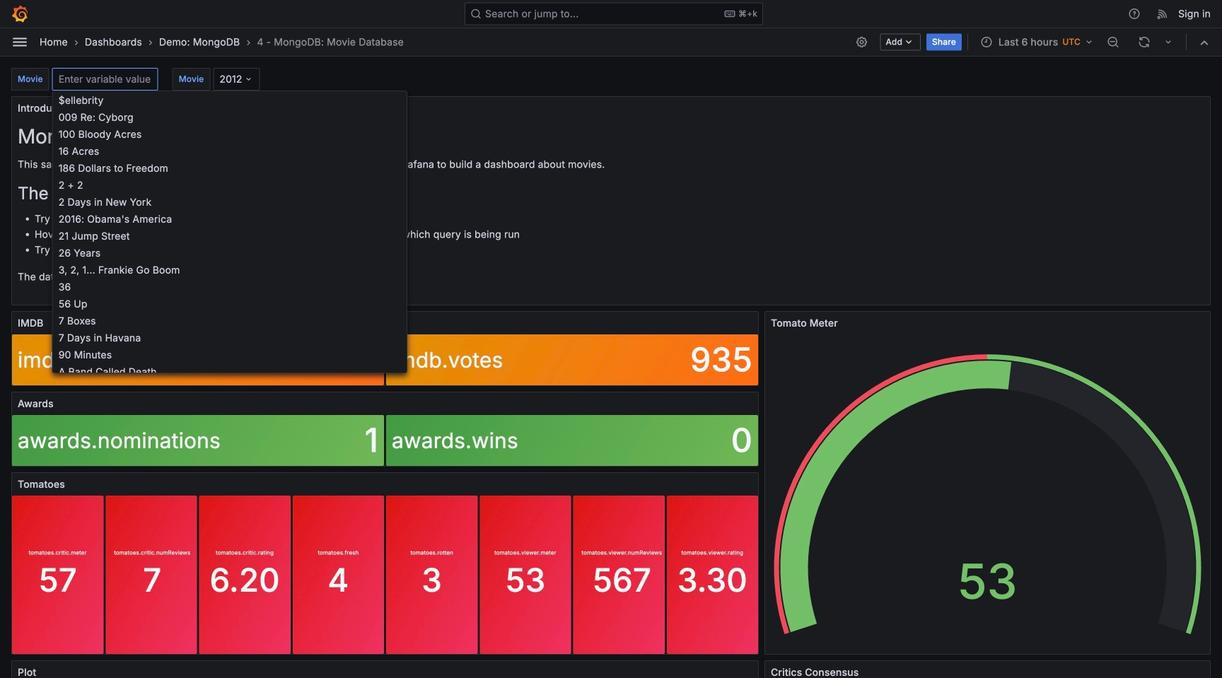 Task type: vqa. For each thing, say whether or not it's contained in the screenshot.
"EXPAND SECTION INFRASTRUCTURE" image
no



Task type: locate. For each thing, give the bounding box(es) containing it.
open menu image
[[11, 34, 28, 51]]

news image
[[1157, 7, 1170, 20]]

variable options element
[[53, 91, 407, 679]]

None button
[[53, 91, 407, 108], [53, 108, 407, 125], [53, 125, 407, 142], [53, 142, 407, 159], [53, 159, 407, 176], [53, 176, 407, 193], [53, 193, 407, 210], [53, 210, 407, 227], [53, 227, 407, 244], [53, 244, 407, 261], [53, 261, 407, 278], [53, 278, 407, 295], [53, 295, 407, 312], [53, 312, 407, 329], [53, 329, 407, 346], [53, 346, 407, 363], [53, 363, 407, 380], [53, 91, 407, 108], [53, 108, 407, 125], [53, 125, 407, 142], [53, 142, 407, 159], [53, 159, 407, 176], [53, 176, 407, 193], [53, 193, 407, 210], [53, 210, 407, 227], [53, 227, 407, 244], [53, 244, 407, 261], [53, 261, 407, 278], [53, 278, 407, 295], [53, 295, 407, 312], [53, 312, 407, 329], [53, 329, 407, 346], [53, 346, 407, 363], [53, 363, 407, 380]]

auto refresh turned off. choose refresh time interval image
[[1163, 36, 1175, 48]]

zoom out time range image
[[1107, 36, 1120, 48]]



Task type: describe. For each thing, give the bounding box(es) containing it.
help image
[[1129, 7, 1141, 20]]

refresh dashboard image
[[1139, 36, 1151, 48]]

Enter variable value text field
[[52, 68, 158, 91]]

grafana image
[[11, 5, 28, 22]]

dashboard settings image
[[856, 36, 869, 48]]



